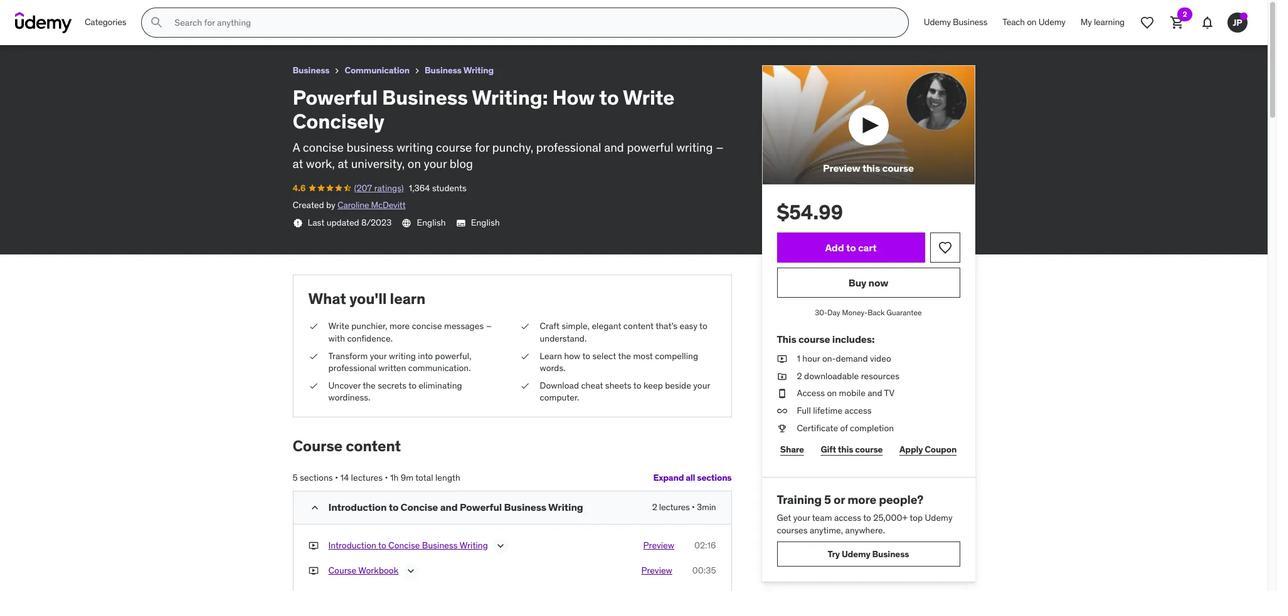 Task type: vqa. For each thing, say whether or not it's contained in the screenshot.
Course in button
yes



Task type: describe. For each thing, give the bounding box(es) containing it.
add to cart
[[825, 241, 877, 254]]

coupon
[[925, 444, 957, 455]]

buy now button
[[777, 268, 960, 298]]

gift
[[821, 444, 836, 455]]

compelling
[[655, 350, 698, 362]]

xsmall image for computer.
[[520, 380, 530, 392]]

try udemy business link
[[777, 542, 960, 567]]

learn how to select the most compelling words.
[[540, 350, 698, 374]]

university,
[[351, 156, 405, 171]]

work,
[[306, 156, 335, 171]]

1h 9m
[[390, 472, 414, 484]]

closed captions image
[[456, 218, 466, 228]]

preview inside "preview this course" button
[[823, 162, 860, 174]]

0 vertical spatial access
[[845, 405, 872, 417]]

my learning link
[[1073, 8, 1132, 38]]

write punchier, more concise messages – with confidence.
[[328, 321, 492, 344]]

30-day money-back guarantee
[[815, 308, 922, 318]]

1 hour on-demand video
[[797, 353, 891, 365]]

add
[[825, 241, 844, 254]]

xsmall image left the course workbook on the bottom left of the page
[[308, 565, 318, 577]]

money-
[[842, 308, 868, 318]]

0 horizontal spatial ratings)
[[58, 22, 87, 33]]

blog
[[450, 156, 473, 171]]

course workbook button
[[328, 565, 399, 580]]

0 horizontal spatial 1,364
[[92, 22, 114, 33]]

categories
[[85, 16, 126, 28]]

to inside the training 5 or more people? get your team access to 25,000+ top udemy courses anytime, anywhere.
[[863, 513, 871, 524]]

5 inside the training 5 or more people? get your team access to 25,000+ top udemy courses anytime, anywhere.
[[824, 493, 831, 508]]

with
[[328, 333, 345, 344]]

length
[[435, 472, 460, 484]]

course for course content
[[293, 437, 343, 456]]

includes:
[[832, 333, 875, 346]]

apply coupon button
[[896, 437, 960, 463]]

mcdevitt
[[371, 200, 406, 211]]

writing: for powerful business writing: how to write concisely
[[101, 6, 139, 18]]

your inside the training 5 or more people? get your team access to 25,000+ top udemy courses anytime, anywhere.
[[793, 513, 810, 524]]

14
[[340, 472, 349, 484]]

2 link
[[1163, 8, 1193, 38]]

0 horizontal spatial lectures
[[351, 472, 383, 484]]

writing: for powerful business writing: how to write concisely a concise business writing course for punchy, professional and powerful writing – at work, at university, on your blog
[[472, 85, 548, 110]]

– inside powerful business writing: how to write concisely a concise business writing course for punchy, professional and powerful writing – at work, at university, on your blog
[[716, 140, 724, 155]]

notifications image
[[1200, 15, 1215, 30]]

select
[[593, 350, 616, 362]]

0 vertical spatial (207 ratings)
[[38, 22, 87, 33]]

1 horizontal spatial lectures
[[659, 502, 690, 513]]

on for teach
[[1027, 16, 1037, 28]]

resources
[[861, 371, 900, 382]]

1 vertical spatial students
[[432, 182, 467, 194]]

concisely for powerful business writing: how to write concisely
[[206, 6, 252, 18]]

transform your writing into powerful, professional written communication.
[[328, 350, 472, 374]]

certificate
[[797, 423, 838, 434]]

introduction for introduction to concise business writing
[[328, 540, 376, 551]]

this course includes:
[[777, 333, 875, 346]]

back
[[868, 308, 885, 318]]

1 horizontal spatial (207 ratings)
[[354, 182, 404, 194]]

concise for and
[[401, 501, 438, 514]]

0 vertical spatial students
[[116, 22, 150, 33]]

concise inside powerful business writing: how to write concisely a concise business writing course for punchy, professional and powerful writing – at work, at university, on your blog
[[303, 140, 344, 155]]

1 horizontal spatial •
[[385, 472, 388, 484]]

2 for 2
[[1183, 9, 1187, 19]]

more inside the training 5 or more people? get your team access to 25,000+ top udemy courses anytime, anywhere.
[[848, 493, 877, 508]]

last
[[308, 217, 325, 228]]

xsmall image for confidence.
[[308, 321, 318, 333]]

by
[[326, 200, 335, 211]]

communication
[[345, 65, 410, 76]]

on for access
[[827, 388, 837, 399]]

1 horizontal spatial ratings)
[[374, 182, 404, 194]]

xsmall image for learn how to select the most compelling words.
[[520, 350, 530, 363]]

access
[[797, 388, 825, 399]]

learning
[[1094, 16, 1125, 28]]

0 vertical spatial (207
[[38, 22, 56, 33]]

of
[[840, 423, 848, 434]]

xsmall image for communication.
[[308, 350, 318, 363]]

secrets
[[378, 380, 407, 391]]

on-
[[822, 353, 836, 365]]

30-
[[815, 308, 828, 318]]

lifetime
[[813, 405, 843, 417]]

preview for 02:16
[[643, 540, 674, 551]]

teach on udemy link
[[995, 8, 1073, 38]]

computer.
[[540, 392, 579, 404]]

this for gift
[[838, 444, 854, 455]]

course content
[[293, 437, 401, 456]]

last updated 8/2023
[[308, 217, 392, 228]]

that's
[[656, 321, 678, 332]]

introduction to concise business writing button
[[328, 540, 488, 555]]

full lifetime access
[[797, 405, 872, 417]]

xsmall image for full lifetime access
[[777, 405, 787, 418]]

you'll
[[349, 289, 387, 308]]

and for introduction to concise and powerful business writing
[[440, 501, 458, 514]]

craft simple, elegant content that's easy to understand.
[[540, 321, 708, 344]]

day
[[828, 308, 840, 318]]

this for preview
[[863, 162, 880, 174]]

concise inside write punchier, more concise messages – with confidence.
[[412, 321, 442, 332]]

shopping cart with 2 items image
[[1170, 15, 1185, 30]]

gift this course link
[[818, 437, 886, 463]]

powerful for powerful business writing: how to write concisely a concise business writing course for punchy, professional and powerful writing – at work, at university, on your blog
[[293, 85, 378, 110]]

cheat
[[581, 380, 603, 391]]

access on mobile and tv
[[797, 388, 895, 399]]

created by caroline mcdevitt
[[293, 200, 406, 211]]

most
[[633, 350, 653, 362]]

course for course workbook
[[328, 565, 356, 576]]

xsmall image for understand.
[[520, 321, 530, 333]]

• for 2
[[692, 502, 695, 513]]

try
[[828, 549, 840, 560]]

xsmall image up share
[[777, 423, 787, 435]]

beside
[[665, 380, 691, 391]]

0 horizontal spatial 4.6
[[10, 22, 23, 33]]

caroline
[[338, 200, 369, 211]]

• for 5
[[335, 472, 338, 484]]

1 vertical spatial writing
[[548, 501, 583, 514]]

into
[[418, 350, 433, 362]]

completion
[[850, 423, 894, 434]]

gift this course
[[821, 444, 883, 455]]

xsmall image down small icon
[[308, 540, 318, 552]]

learn
[[390, 289, 426, 308]]

craft
[[540, 321, 560, 332]]

what
[[308, 289, 346, 308]]

buy
[[849, 276, 867, 289]]

1 horizontal spatial 1,364
[[409, 182, 430, 194]]

2 english from the left
[[471, 217, 500, 228]]

business writing
[[425, 65, 494, 76]]

5 sections • 14 lectures • 1h 9m total length
[[293, 472, 460, 484]]

how for powerful business writing: how to write concisely
[[142, 6, 163, 18]]

1
[[797, 353, 801, 365]]

how
[[564, 350, 581, 362]]

anywhere.
[[845, 525, 885, 536]]

preview this course button
[[762, 65, 975, 185]]

anytime,
[[810, 525, 843, 536]]

training
[[777, 493, 822, 508]]

apply
[[900, 444, 923, 455]]

1 vertical spatial 1,364 students
[[409, 182, 467, 194]]

jp link
[[1223, 8, 1253, 38]]

business link
[[293, 63, 330, 78]]

demand
[[836, 353, 868, 365]]



Task type: locate. For each thing, give the bounding box(es) containing it.
show lecture description image for course workbook
[[405, 565, 417, 578]]

on
[[1027, 16, 1037, 28], [408, 156, 421, 171], [827, 388, 837, 399]]

certificate of completion
[[797, 423, 894, 434]]

1 vertical spatial powerful
[[293, 85, 378, 110]]

communication link
[[345, 63, 410, 78]]

1 vertical spatial –
[[486, 321, 492, 332]]

2 vertical spatial write
[[328, 321, 349, 332]]

25,000+
[[874, 513, 908, 524]]

2 down the expand
[[652, 502, 657, 513]]

1 vertical spatial write
[[623, 85, 675, 110]]

write right submit search image
[[177, 6, 204, 18]]

concise for business
[[388, 540, 420, 551]]

easy
[[680, 321, 698, 332]]

video
[[870, 353, 891, 365]]

wishlist image
[[1140, 15, 1155, 30], [938, 240, 953, 256]]

1 horizontal spatial students
[[432, 182, 467, 194]]

2 downloadable resources
[[797, 371, 900, 382]]

business inside button
[[422, 540, 458, 551]]

writing: up "punchy,"
[[472, 85, 548, 110]]

1,364 down powerful business writing: how to write concisely
[[92, 22, 114, 33]]

to inside learn how to select the most compelling words.
[[582, 350, 590, 362]]

0 vertical spatial on
[[1027, 16, 1037, 28]]

teach on udemy
[[1003, 16, 1066, 28]]

show lecture description image down introduction to concise and powerful business writing
[[494, 540, 507, 553]]

1 vertical spatial content
[[346, 437, 401, 456]]

your inside the transform your writing into powerful, professional written communication.
[[370, 350, 387, 362]]

add to cart button
[[777, 233, 925, 263]]

team
[[812, 513, 832, 524]]

content up the "5 sections • 14 lectures • 1h 9m total length"
[[346, 437, 401, 456]]

0 horizontal spatial 5
[[293, 472, 298, 484]]

students down blog
[[432, 182, 467, 194]]

1 vertical spatial how
[[552, 85, 595, 110]]

2 left notifications icon
[[1183, 9, 1187, 19]]

1 vertical spatial on
[[408, 156, 421, 171]]

and inside powerful business writing: how to write concisely a concise business writing course for punchy, professional and powerful writing – at work, at university, on your blog
[[604, 140, 624, 155]]

• left the 14
[[335, 472, 338, 484]]

show lecture description image down introduction to concise business writing button
[[405, 565, 417, 578]]

udemy
[[924, 16, 951, 28], [1039, 16, 1066, 28], [925, 513, 953, 524], [842, 549, 871, 560]]

to inside download cheat sheets to keep beside your computer.
[[634, 380, 642, 391]]

your left blog
[[424, 156, 447, 171]]

– inside write punchier, more concise messages – with confidence.
[[486, 321, 492, 332]]

how for powerful business writing: how to write concisely a concise business writing course for punchy, professional and powerful writing – at work, at university, on your blog
[[552, 85, 595, 110]]

0 vertical spatial writing
[[463, 65, 494, 76]]

1 horizontal spatial 5
[[824, 493, 831, 508]]

write for powerful business writing: how to write concisely a concise business writing course for punchy, professional and powerful writing – at work, at university, on your blog
[[623, 85, 675, 110]]

caroline mcdevitt link
[[338, 200, 406, 211]]

writing: left submit search image
[[101, 6, 139, 18]]

course
[[293, 437, 343, 456], [328, 565, 356, 576]]

wordiness.
[[328, 392, 370, 404]]

sheets
[[605, 380, 632, 391]]

xsmall image left access
[[777, 388, 787, 400]]

professional inside the transform your writing into powerful, professional written communication.
[[328, 363, 376, 374]]

download
[[540, 380, 579, 391]]

0 vertical spatial content
[[624, 321, 654, 332]]

keep
[[644, 380, 663, 391]]

2 for 2 lectures • 3min
[[652, 502, 657, 513]]

5 left or
[[824, 493, 831, 508]]

apply coupon
[[900, 444, 957, 455]]

more right or
[[848, 493, 877, 508]]

writing up university,
[[397, 140, 433, 155]]

full
[[797, 405, 811, 417]]

created
[[293, 200, 324, 211]]

0 vertical spatial powerful
[[10, 6, 53, 18]]

professional
[[536, 140, 601, 155], [328, 363, 376, 374]]

xsmall image left the download
[[520, 380, 530, 392]]

1 horizontal spatial 4.6
[[293, 182, 306, 194]]

1 horizontal spatial content
[[624, 321, 654, 332]]

writing:
[[101, 6, 139, 18], [472, 85, 548, 110]]

2 horizontal spatial powerful
[[460, 501, 502, 514]]

write for powerful business writing: how to write concisely
[[177, 6, 204, 18]]

all
[[686, 473, 695, 484]]

1 vertical spatial (207
[[354, 182, 372, 194]]

1 at from the left
[[293, 156, 303, 171]]

1 vertical spatial wishlist image
[[938, 240, 953, 256]]

your inside download cheat sheets to keep beside your computer.
[[693, 380, 710, 391]]

xsmall image left learn
[[520, 350, 530, 363]]

1,364 students
[[92, 22, 150, 33], [409, 182, 467, 194]]

2 horizontal spatial 2
[[1183, 9, 1187, 19]]

• left 3min
[[692, 502, 695, 513]]

0 horizontal spatial powerful
[[10, 6, 53, 18]]

introduction down the 14
[[328, 501, 387, 514]]

1 vertical spatial 4.6
[[293, 182, 306, 194]]

business
[[55, 6, 99, 18], [953, 16, 988, 28], [293, 65, 330, 76], [425, 65, 462, 76], [382, 85, 468, 110], [504, 501, 546, 514], [422, 540, 458, 551], [872, 549, 909, 560]]

0 vertical spatial write
[[177, 6, 204, 18]]

0 vertical spatial concise
[[303, 140, 344, 155]]

expand
[[653, 473, 684, 484]]

concise up workbook
[[388, 540, 420, 551]]

professional right "punchy,"
[[536, 140, 601, 155]]

1 vertical spatial this
[[838, 444, 854, 455]]

hour
[[803, 353, 820, 365]]

business inside powerful business writing: how to write concisely a concise business writing course for punchy, professional and powerful writing – at work, at university, on your blog
[[382, 85, 468, 110]]

xsmall image
[[412, 66, 422, 76], [308, 321, 318, 333], [520, 321, 530, 333], [308, 350, 318, 363], [520, 380, 530, 392], [777, 423, 787, 435]]

updated
[[327, 217, 359, 228]]

1,364
[[92, 22, 114, 33], [409, 182, 430, 194]]

2 at from the left
[[338, 156, 348, 171]]

my
[[1081, 16, 1092, 28]]

0 horizontal spatial 1,364 students
[[92, 22, 150, 33]]

0 vertical spatial preview
[[823, 162, 860, 174]]

0 vertical spatial 5
[[293, 472, 298, 484]]

0 vertical spatial 1,364
[[92, 22, 114, 33]]

2
[[1183, 9, 1187, 19], [797, 371, 802, 382], [652, 502, 657, 513]]

1 vertical spatial professional
[[328, 363, 376, 374]]

and down length
[[440, 501, 458, 514]]

lectures right the 14
[[351, 472, 383, 484]]

2 horizontal spatial •
[[692, 502, 695, 513]]

concisely for powerful business writing: how to write concisely a concise business writing course for punchy, professional and powerful writing – at work, at university, on your blog
[[293, 109, 384, 134]]

1 horizontal spatial this
[[863, 162, 880, 174]]

preview down "2 lectures • 3min"
[[643, 540, 674, 551]]

xsmall image left last
[[293, 218, 303, 228]]

1 vertical spatial course
[[328, 565, 356, 576]]

2 lectures • 3min
[[652, 502, 716, 513]]

on down downloadable
[[827, 388, 837, 399]]

0 vertical spatial –
[[716, 140, 724, 155]]

or
[[834, 493, 845, 508]]

0 vertical spatial and
[[604, 140, 624, 155]]

on inside powerful business writing: how to write concisely a concise business writing course for punchy, professional and powerful writing – at work, at university, on your blog
[[408, 156, 421, 171]]

try udemy business
[[828, 549, 909, 560]]

powerful for powerful business writing: how to write concisely
[[10, 6, 53, 18]]

1 horizontal spatial more
[[848, 493, 877, 508]]

1,364 students down blog
[[409, 182, 467, 194]]

2 vertical spatial powerful
[[460, 501, 502, 514]]

access down or
[[834, 513, 861, 524]]

course left workbook
[[328, 565, 356, 576]]

powerful inside powerful business writing: how to write concisely a concise business writing course for punchy, professional and powerful writing – at work, at university, on your blog
[[293, 85, 378, 110]]

sections left the 14
[[300, 472, 333, 484]]

1 horizontal spatial sections
[[697, 473, 732, 484]]

1 horizontal spatial the
[[618, 350, 631, 362]]

1 horizontal spatial writing:
[[472, 85, 548, 110]]

write
[[177, 6, 204, 18], [623, 85, 675, 110], [328, 321, 349, 332]]

0 vertical spatial course
[[293, 437, 343, 456]]

xsmall image
[[332, 66, 342, 76], [293, 218, 303, 228], [520, 350, 530, 363], [777, 353, 787, 366], [777, 371, 787, 383], [308, 380, 318, 392], [777, 388, 787, 400], [777, 405, 787, 418], [308, 540, 318, 552], [308, 565, 318, 577]]

1 vertical spatial ratings)
[[374, 182, 404, 194]]

xsmall image right communication link
[[412, 66, 422, 76]]

downloadable
[[804, 371, 859, 382]]

udemy image
[[15, 12, 72, 33]]

$54.99
[[777, 200, 843, 225]]

course up the 14
[[293, 437, 343, 456]]

how inside powerful business writing: how to write concisely a concise business writing course for punchy, professional and powerful writing – at work, at university, on your blog
[[552, 85, 595, 110]]

0 vertical spatial 1,364 students
[[92, 22, 150, 33]]

1 horizontal spatial how
[[552, 85, 595, 110]]

write up with
[[328, 321, 349, 332]]

0 horizontal spatial concisely
[[206, 6, 252, 18]]

1 english from the left
[[417, 217, 446, 228]]

simple,
[[562, 321, 590, 332]]

course workbook
[[328, 565, 399, 576]]

introduction up the course workbook on the bottom left of the page
[[328, 540, 376, 551]]

writing inside the transform your writing into powerful, professional written communication.
[[389, 350, 416, 362]]

and
[[604, 140, 624, 155], [868, 388, 882, 399], [440, 501, 458, 514]]

0 horizontal spatial english
[[417, 217, 446, 228]]

more inside write punchier, more concise messages – with confidence.
[[390, 321, 410, 332]]

more down learn
[[390, 321, 410, 332]]

preview up $54.99
[[823, 162, 860, 174]]

0 vertical spatial lectures
[[351, 472, 383, 484]]

at down a
[[293, 156, 303, 171]]

Search for anything text field
[[172, 12, 893, 33]]

write up powerful
[[623, 85, 675, 110]]

udemy inside the training 5 or more people? get your team access to 25,000+ top udemy courses anytime, anywhere.
[[925, 513, 953, 524]]

0 horizontal spatial show lecture description image
[[405, 565, 417, 578]]

xsmall image for access on mobile and tv
[[777, 388, 787, 400]]

2 introduction from the top
[[328, 540, 376, 551]]

writing: inside powerful business writing: how to write concisely a concise business writing course for punchy, professional and powerful writing – at work, at university, on your blog
[[472, 85, 548, 110]]

0 vertical spatial professional
[[536, 140, 601, 155]]

concise inside button
[[388, 540, 420, 551]]

content left that's
[[624, 321, 654, 332]]

submit search image
[[150, 15, 165, 30]]

at right work,
[[338, 156, 348, 171]]

0 horizontal spatial how
[[142, 6, 163, 18]]

0 horizontal spatial (207 ratings)
[[38, 22, 87, 33]]

jp
[[1233, 17, 1243, 28]]

your up written
[[370, 350, 387, 362]]

1 horizontal spatial professional
[[536, 140, 601, 155]]

ratings) down powerful business writing: how to write concisely
[[58, 22, 87, 33]]

writing
[[463, 65, 494, 76], [548, 501, 583, 514], [460, 540, 488, 551]]

content inside the craft simple, elegant content that's easy to understand.
[[624, 321, 654, 332]]

transform
[[328, 350, 368, 362]]

preview
[[823, 162, 860, 174], [643, 540, 674, 551], [641, 565, 672, 576]]

concisely inside powerful business writing: how to write concisely a concise business writing course for punchy, professional and powerful writing – at work, at university, on your blog
[[293, 109, 384, 134]]

1 horizontal spatial at
[[338, 156, 348, 171]]

1 horizontal spatial (207
[[354, 182, 372, 194]]

on right university,
[[408, 156, 421, 171]]

0 horizontal spatial –
[[486, 321, 492, 332]]

now
[[869, 276, 889, 289]]

0 horizontal spatial more
[[390, 321, 410, 332]]

concise down the total
[[401, 501, 438, 514]]

on right 'teach'
[[1027, 16, 1037, 28]]

5 left the 14
[[293, 472, 298, 484]]

preview for 00:35
[[641, 565, 672, 576]]

xsmall image left transform
[[308, 350, 318, 363]]

(207 left categories dropdown button
[[38, 22, 56, 33]]

0 horizontal spatial on
[[408, 156, 421, 171]]

lectures down the expand
[[659, 502, 690, 513]]

1 vertical spatial the
[[363, 380, 376, 391]]

eliminating
[[419, 380, 462, 391]]

0 vertical spatial concisely
[[206, 6, 252, 18]]

buy now
[[849, 276, 889, 289]]

the inside uncover the secrets to eliminating wordiness.
[[363, 380, 376, 391]]

1,364 students down powerful business writing: how to write concisely
[[92, 22, 150, 33]]

writing right powerful
[[676, 140, 713, 155]]

2 vertical spatial writing
[[460, 540, 488, 551]]

powerful business writing: how to write concisely a concise business writing course for punchy, professional and powerful writing – at work, at university, on your blog
[[293, 85, 724, 171]]

introduction for introduction to concise and powerful business writing
[[328, 501, 387, 514]]

get
[[777, 513, 791, 524]]

0 vertical spatial wishlist image
[[1140, 15, 1155, 30]]

professional down transform
[[328, 363, 376, 374]]

english right closed captions icon
[[471, 217, 500, 228]]

small image
[[308, 502, 321, 514]]

and for access on mobile and tv
[[868, 388, 882, 399]]

show lecture description image
[[494, 540, 507, 553], [405, 565, 417, 578]]

0 vertical spatial this
[[863, 162, 880, 174]]

confidence.
[[347, 333, 393, 344]]

0 horizontal spatial the
[[363, 380, 376, 391]]

0 horizontal spatial 2
[[652, 502, 657, 513]]

concise up work,
[[303, 140, 344, 155]]

1 vertical spatial writing:
[[472, 85, 548, 110]]

messages
[[444, 321, 484, 332]]

the left secrets at the left of page
[[363, 380, 376, 391]]

uncover
[[328, 380, 361, 391]]

access
[[845, 405, 872, 417], [834, 513, 861, 524]]

preview this course
[[823, 162, 914, 174]]

the inside learn how to select the most compelling words.
[[618, 350, 631, 362]]

ratings) up mcdevitt
[[374, 182, 404, 194]]

0 vertical spatial introduction
[[328, 501, 387, 514]]

how
[[142, 6, 163, 18], [552, 85, 595, 110]]

a
[[293, 140, 300, 155]]

0 horizontal spatial sections
[[300, 472, 333, 484]]

english right course language "icon"
[[417, 217, 446, 228]]

1 vertical spatial 5
[[824, 493, 831, 508]]

0 vertical spatial concise
[[401, 501, 438, 514]]

8/2023
[[361, 217, 392, 228]]

my learning
[[1081, 16, 1125, 28]]

2 down 1
[[797, 371, 802, 382]]

xsmall image left with
[[308, 321, 318, 333]]

0 horizontal spatial wishlist image
[[938, 240, 953, 256]]

your up courses
[[793, 513, 810, 524]]

0 horizontal spatial concise
[[303, 140, 344, 155]]

00:35
[[693, 565, 716, 576]]

1 horizontal spatial powerful
[[293, 85, 378, 110]]

0 horizontal spatial professional
[[328, 363, 376, 374]]

your right beside
[[693, 380, 710, 391]]

1 horizontal spatial –
[[716, 140, 724, 155]]

• left 1h 9m on the left bottom of page
[[385, 472, 388, 484]]

concise up the "into"
[[412, 321, 442, 332]]

write inside powerful business writing: how to write concisely a concise business writing course for punchy, professional and powerful writing – at work, at university, on your blog
[[623, 85, 675, 110]]

course language image
[[402, 218, 412, 228]]

students down powerful business writing: how to write concisely
[[116, 22, 150, 33]]

you have alerts image
[[1240, 13, 1248, 20]]

access inside the training 5 or more people? get your team access to 25,000+ top udemy courses anytime, anywhere.
[[834, 513, 861, 524]]

professional inside powerful business writing: how to write concisely a concise business writing course for punchy, professional and powerful writing – at work, at university, on your blog
[[536, 140, 601, 155]]

1,364 up course language "icon"
[[409, 182, 430, 194]]

udemy business link
[[917, 8, 995, 38]]

xsmall image right business link
[[332, 66, 342, 76]]

show lecture description image for introduction to concise business writing
[[494, 540, 507, 553]]

introduction inside button
[[328, 540, 376, 551]]

and left powerful
[[604, 140, 624, 155]]

0 horizontal spatial content
[[346, 437, 401, 456]]

0 vertical spatial show lecture description image
[[494, 540, 507, 553]]

the left most
[[618, 350, 631, 362]]

1 horizontal spatial and
[[604, 140, 624, 155]]

concise
[[303, 140, 344, 155], [412, 321, 442, 332]]

2 for 2 downloadable resources
[[797, 371, 802, 382]]

0 vertical spatial writing:
[[101, 6, 139, 18]]

(207 up the caroline mcdevitt link
[[354, 182, 372, 194]]

to inside powerful business writing: how to write concisely a concise business writing course for punchy, professional and powerful writing – at work, at university, on your blog
[[599, 85, 619, 110]]

teach
[[1003, 16, 1025, 28]]

preview left the 00:35 on the right
[[641, 565, 672, 576]]

4.6
[[10, 22, 23, 33], [293, 182, 306, 194]]

powerful business writing: how to write concisely
[[10, 6, 252, 18]]

course inside button
[[328, 565, 356, 576]]

your inside powerful business writing: how to write concisely a concise business writing course for punchy, professional and powerful writing – at work, at university, on your blog
[[424, 156, 447, 171]]

1 horizontal spatial 1,364 students
[[409, 182, 467, 194]]

powerful
[[627, 140, 674, 155]]

1 vertical spatial lectures
[[659, 502, 690, 513]]

to inside the craft simple, elegant content that's easy to understand.
[[700, 321, 708, 332]]

2 vertical spatial and
[[440, 501, 458, 514]]

1 vertical spatial show lecture description image
[[405, 565, 417, 578]]

punchier,
[[351, 321, 388, 332]]

share button
[[777, 437, 808, 463]]

and left "tv"
[[868, 388, 882, 399]]

xsmall image left full
[[777, 405, 787, 418]]

sections right the all
[[697, 473, 732, 484]]

xsmall image for 2 downloadable resources
[[777, 371, 787, 383]]

1 vertical spatial 2
[[797, 371, 802, 382]]

1 horizontal spatial wishlist image
[[1140, 15, 1155, 30]]

1 introduction from the top
[[328, 501, 387, 514]]

xsmall image for 1 hour on-demand video
[[777, 353, 787, 366]]

to inside uncover the secrets to eliminating wordiness.
[[409, 380, 417, 391]]

write inside write punchier, more concise messages – with confidence.
[[328, 321, 349, 332]]

mobile
[[839, 388, 866, 399]]

xsmall image left uncover
[[308, 380, 318, 392]]

ratings)
[[58, 22, 87, 33], [374, 182, 404, 194]]

02:16
[[695, 540, 716, 551]]

course inside button
[[882, 162, 914, 174]]

1 vertical spatial more
[[848, 493, 877, 508]]

course inside powerful business writing: how to write concisely a concise business writing course for punchy, professional and powerful writing – at work, at university, on your blog
[[436, 140, 472, 155]]

writing inside button
[[460, 540, 488, 551]]

xsmall image for uncover the secrets to eliminating wordiness.
[[308, 380, 318, 392]]

xsmall image for last updated 8/2023
[[293, 218, 303, 228]]

access down mobile
[[845, 405, 872, 417]]

business
[[347, 140, 394, 155]]

0 horizontal spatial write
[[177, 6, 204, 18]]

powerful
[[10, 6, 53, 18], [293, 85, 378, 110], [460, 501, 502, 514]]

xsmall image left 1
[[777, 353, 787, 366]]

1 vertical spatial and
[[868, 388, 882, 399]]

xsmall image left craft
[[520, 321, 530, 333]]

0 horizontal spatial (207
[[38, 22, 56, 33]]

1 vertical spatial introduction
[[328, 540, 376, 551]]

sections inside dropdown button
[[697, 473, 732, 484]]

1 vertical spatial concisely
[[293, 109, 384, 134]]

this inside button
[[863, 162, 880, 174]]

writing up written
[[389, 350, 416, 362]]

udemy business
[[924, 16, 988, 28]]

xsmall image down 'this'
[[777, 371, 787, 383]]

1 horizontal spatial 2
[[797, 371, 802, 382]]



